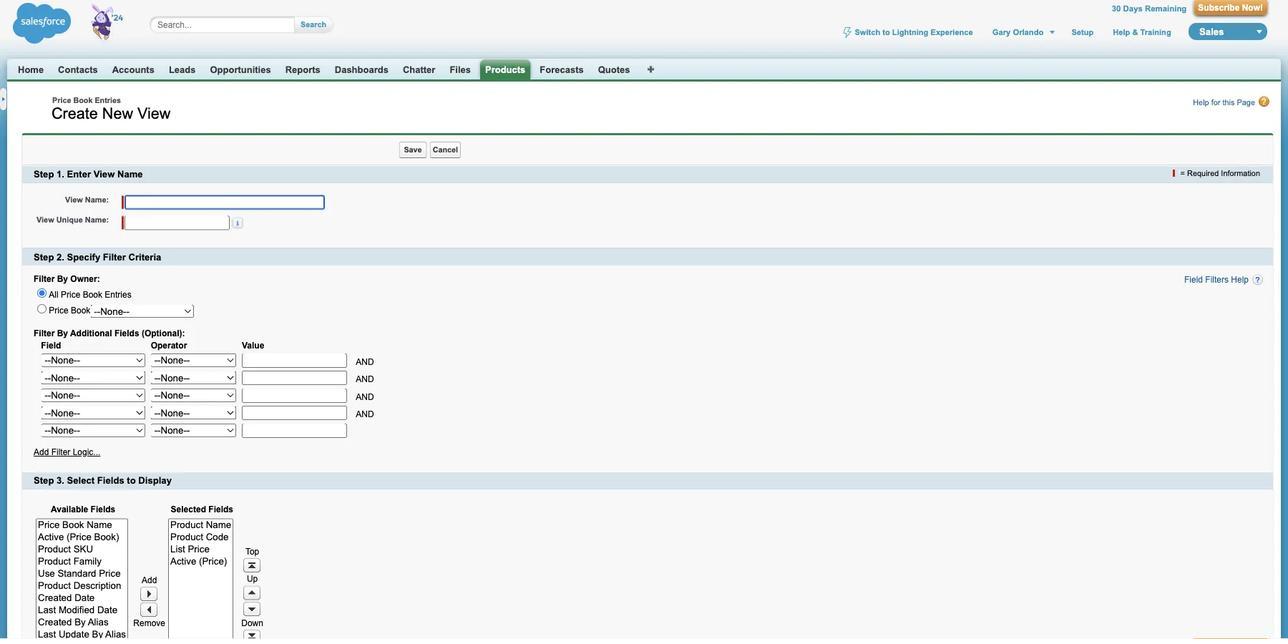 Task type: vqa. For each thing, say whether or not it's contained in the screenshot.
the leftmost Layout
no



Task type: describe. For each thing, give the bounding box(es) containing it.
help for this page link
[[1193, 96, 1270, 107]]

name
[[117, 169, 143, 180]]

available
[[51, 504, 88, 514]]

training
[[1140, 28, 1171, 36]]

30
[[1112, 4, 1121, 13]]

value
[[242, 340, 264, 350]]

30 days remaining link
[[1112, 4, 1187, 13]]

1 vertical spatial price
[[61, 290, 80, 299]]

by for owner:
[[57, 274, 68, 284]]

step 2. specify filter criteria
[[34, 252, 161, 262]]

reports link
[[285, 64, 320, 75]]

logic...
[[73, 447, 100, 457]]

available fields
[[51, 504, 115, 514]]

forecasts
[[540, 64, 584, 75]]

view up view unique name:
[[65, 195, 83, 204]]

accounts link
[[112, 64, 155, 75]]

2 and from the top
[[356, 374, 374, 384]]

1 name: from the top
[[85, 195, 109, 204]]

chatter
[[403, 64, 435, 75]]

forecasts link
[[540, 64, 584, 75]]

reports
[[285, 64, 320, 75]]

price for price book
[[49, 306, 68, 315]]

filters
[[1205, 275, 1229, 284]]

3.
[[57, 475, 64, 486]]

selected
[[171, 504, 206, 514]]

remaining
[[1145, 4, 1187, 13]]

All Price Book Entries radio
[[37, 288, 47, 298]]

filter down price book radio
[[34, 328, 55, 338]]

add for add filter logic...
[[34, 447, 49, 457]]

1 and from the top
[[356, 357, 374, 367]]

step for step 1. enter view name
[[34, 169, 54, 180]]

1.
[[57, 169, 64, 180]]

&
[[1132, 28, 1138, 36]]

fields right selected
[[208, 504, 233, 514]]

quotes link
[[598, 64, 630, 75]]

Price Book radio
[[37, 304, 47, 313]]

setup link
[[1070, 28, 1095, 36]]

up image
[[243, 586, 261, 600]]

additional
[[70, 328, 112, 338]]

help for help & training
[[1113, 28, 1130, 36]]

add filter logic... link
[[34, 447, 100, 457]]

step for step 3. select fields to display
[[34, 475, 54, 486]]

price book entries create new view
[[52, 96, 171, 122]]

price book
[[49, 306, 90, 315]]

home
[[18, 64, 44, 75]]

leads
[[169, 64, 196, 75]]

=
[[1181, 169, 1185, 178]]

specify
[[67, 252, 100, 262]]

gary orlando
[[992, 28, 1044, 36]]

top
[[245, 546, 259, 556]]

1 vertical spatial entries
[[105, 290, 131, 299]]

required
[[1187, 169, 1219, 178]]

view right enter
[[94, 169, 115, 180]]

fields right select
[[97, 475, 124, 486]]

4 and from the top
[[356, 409, 374, 419]]

filter left 'criteria'
[[103, 252, 126, 262]]

book for price book
[[71, 306, 90, 315]]

fields right additional
[[114, 328, 139, 338]]

filter left logic...
[[51, 447, 70, 457]]

leads link
[[169, 64, 196, 75]]

unique
[[56, 215, 83, 224]]

bottom image
[[243, 630, 261, 639]]

fields down step 3. select fields to display
[[91, 504, 115, 514]]

*
[[1178, 169, 1181, 178]]

chatter link
[[403, 64, 435, 75]]

products link
[[485, 64, 526, 76]]

add image
[[140, 587, 158, 601]]

opportunities link
[[210, 64, 271, 75]]

add filter logic...
[[34, 447, 100, 457]]

1 vertical spatial book
[[83, 290, 102, 299]]

2 horizontal spatial help
[[1231, 275, 1249, 284]]

help & training
[[1113, 28, 1171, 36]]

new
[[102, 105, 133, 122]]

1 horizontal spatial to
[[883, 28, 890, 36]]

price for price book entries create new view
[[52, 96, 71, 105]]

products
[[485, 64, 526, 75]]

selected fields
[[171, 504, 233, 514]]

contacts link
[[58, 64, 98, 75]]

view unique name:
[[36, 215, 109, 224]]

gary
[[992, 28, 1011, 36]]

step 3. select fields to display
[[34, 475, 172, 486]]

switch
[[855, 28, 880, 36]]

quotes
[[598, 64, 630, 75]]



Task type: locate. For each thing, give the bounding box(es) containing it.
0 vertical spatial book
[[73, 96, 93, 105]]

down
[[241, 618, 263, 628]]

products image
[[25, 99, 48, 122]]

book down the all price book entries
[[71, 306, 90, 315]]

* = required information
[[1178, 169, 1260, 178]]

view inside price book entries create new view
[[137, 105, 171, 122]]

0 vertical spatial to
[[883, 28, 890, 36]]

create
[[52, 105, 98, 122]]

2 name: from the top
[[85, 215, 109, 224]]

step for step 2. specify filter criteria
[[34, 252, 54, 262]]

price right products image
[[52, 96, 71, 105]]

0 vertical spatial price
[[52, 96, 71, 105]]

page
[[1237, 98, 1255, 107]]

to right switch
[[883, 28, 890, 36]]

0 horizontal spatial to
[[127, 475, 136, 486]]

days
[[1123, 4, 1143, 13]]

help & training link
[[1112, 28, 1173, 36]]

step 1. enter view name
[[34, 169, 143, 180]]

None submit
[[399, 142, 427, 158], [430, 142, 461, 158], [399, 142, 427, 158], [430, 142, 461, 158]]

filter up all price book entries radio at left
[[34, 274, 55, 284]]

enter
[[67, 169, 91, 180]]

contacts
[[58, 64, 98, 75]]

price down "all"
[[49, 306, 68, 315]]

0 horizontal spatial help
[[1113, 28, 1130, 36]]

price inside price book entries create new view
[[52, 96, 71, 105]]

top image
[[243, 558, 261, 572]]

display
[[138, 475, 172, 486]]

view right 'new'
[[137, 105, 171, 122]]

None text field
[[242, 353, 347, 368], [242, 388, 347, 403], [242, 423, 347, 438], [242, 353, 347, 368], [242, 388, 347, 403], [242, 423, 347, 438]]

0 vertical spatial help
[[1113, 28, 1130, 36]]

2.
[[57, 252, 64, 262]]

30 days remaining
[[1112, 4, 1187, 13]]

help for help for this page
[[1193, 98, 1209, 107]]

1 vertical spatial field
[[41, 340, 61, 350]]

up
[[247, 574, 258, 584]]

View Name: text field
[[125, 195, 325, 210]]

orlando
[[1013, 28, 1044, 36]]

help for this page
[[1193, 98, 1255, 107]]

and
[[356, 357, 374, 367], [356, 374, 374, 384], [356, 392, 374, 402], [356, 409, 374, 419]]

all
[[49, 290, 58, 299]]

add for add
[[142, 575, 157, 585]]

1 horizontal spatial help
[[1193, 98, 1209, 107]]

add left logic...
[[34, 447, 49, 457]]

remove image
[[140, 603, 158, 617]]

setup
[[1072, 28, 1094, 36]]

1 vertical spatial name:
[[85, 215, 109, 224]]

price up price book
[[61, 290, 80, 299]]

help left 'help' image
[[1231, 275, 1249, 284]]

name: down view name:
[[85, 215, 109, 224]]

help image
[[1252, 274, 1264, 286]]

criteria
[[128, 252, 161, 262]]

to left display
[[127, 475, 136, 486]]

dashboards
[[335, 64, 389, 75]]

view left unique
[[36, 215, 54, 224]]

2 vertical spatial price
[[49, 306, 68, 315]]

None text field
[[242, 371, 347, 385], [242, 406, 347, 420], [242, 371, 347, 385], [242, 406, 347, 420]]

book down owner:
[[83, 290, 102, 299]]

field for field filters help
[[1184, 275, 1203, 284]]

price
[[52, 96, 71, 105], [61, 290, 80, 299], [49, 306, 68, 315]]

1 vertical spatial to
[[127, 475, 136, 486]]

view
[[137, 105, 171, 122], [94, 169, 115, 180], [65, 195, 83, 204], [36, 215, 54, 224]]

help left &
[[1113, 28, 1130, 36]]

(optional):
[[142, 328, 185, 338]]

field filters help link
[[1184, 274, 1266, 286]]

step left 3.
[[34, 475, 54, 486]]

1 step from the top
[[34, 169, 54, 180]]

fields
[[114, 328, 139, 338], [97, 475, 124, 486], [91, 504, 115, 514], [208, 504, 233, 514]]

by
[[57, 274, 68, 284], [57, 328, 68, 338]]

by down price book
[[57, 328, 68, 338]]

filter by owner:
[[34, 274, 100, 284]]

name:
[[85, 195, 109, 204], [85, 215, 109, 224]]

files link
[[450, 64, 471, 75]]

accounts
[[112, 64, 155, 75]]

salesforce.com image
[[9, 0, 135, 47]]

2 vertical spatial step
[[34, 475, 54, 486]]

owner:
[[70, 274, 100, 284]]

1 vertical spatial help
[[1193, 98, 1209, 107]]

files
[[450, 64, 471, 75]]

down image
[[243, 602, 261, 616]]

entries down accounts link
[[95, 96, 121, 105]]

by up "all"
[[57, 274, 68, 284]]

0 vertical spatial add
[[34, 447, 49, 457]]

0 vertical spatial field
[[1184, 275, 1203, 284]]

lightning
[[892, 28, 928, 36]]

filter
[[103, 252, 126, 262], [34, 274, 55, 284], [34, 328, 55, 338], [51, 447, 70, 457]]

name: down step 1. enter view name
[[85, 195, 109, 204]]

switch to lightning experience
[[855, 28, 973, 36]]

field
[[1184, 275, 1203, 284], [41, 340, 61, 350]]

0 vertical spatial name:
[[85, 195, 109, 204]]

book
[[73, 96, 93, 105], [83, 290, 102, 299], [71, 306, 90, 315]]

help left for
[[1193, 98, 1209, 107]]

experience
[[931, 28, 973, 36]]

by for additional
[[57, 328, 68, 338]]

field filters help
[[1184, 275, 1249, 284]]

entries inside price book entries create new view
[[95, 96, 121, 105]]

1 horizontal spatial field
[[1184, 275, 1203, 284]]

field for field
[[41, 340, 61, 350]]

switch to lightning experience link
[[841, 27, 975, 38]]

add up add icon
[[142, 575, 157, 585]]

opportunities
[[210, 64, 271, 75]]

book down contacts
[[73, 96, 93, 105]]

None button
[[1194, 0, 1267, 15], [295, 16, 326, 33], [1194, 0, 1267, 15], [295, 16, 326, 33]]

view name:
[[65, 195, 109, 204]]

0 vertical spatial by
[[57, 274, 68, 284]]

operator
[[151, 340, 187, 350]]

1 horizontal spatial add
[[142, 575, 157, 585]]

book inside price book entries create new view
[[73, 96, 93, 105]]

2 vertical spatial help
[[1231, 275, 1249, 284]]

book for price book entries create new view
[[73, 96, 93, 105]]

dashboards link
[[335, 64, 389, 75]]

2 step from the top
[[34, 252, 54, 262]]

0 vertical spatial step
[[34, 169, 54, 180]]

1 vertical spatial step
[[34, 252, 54, 262]]

0 vertical spatial entries
[[95, 96, 121, 105]]

Search... text field
[[157, 19, 281, 30]]

select
[[67, 475, 95, 486]]

View Unique Name: text field
[[125, 215, 230, 230]]

field left filters
[[1184, 275, 1203, 284]]

to
[[883, 28, 890, 36], [127, 475, 136, 486]]

3 step from the top
[[34, 475, 54, 486]]

information
[[1221, 169, 1260, 178]]

1 by from the top
[[57, 274, 68, 284]]

1 vertical spatial by
[[57, 328, 68, 338]]

for
[[1211, 98, 1220, 107]]

all price book entries
[[49, 290, 131, 299]]

home link
[[18, 64, 44, 75]]

1 vertical spatial add
[[142, 575, 157, 585]]

remove
[[133, 618, 165, 628]]

step left the 1.
[[34, 169, 54, 180]]

entries
[[95, 96, 121, 105], [105, 290, 131, 299]]

field down price book radio
[[41, 340, 61, 350]]

filter by additional fields (optional):
[[34, 328, 185, 338]]

3 and from the top
[[356, 392, 374, 402]]

2 vertical spatial book
[[71, 306, 90, 315]]

this
[[1223, 98, 1235, 107]]

all tabs image
[[647, 64, 656, 73]]

entries up filter by additional fields (optional):
[[105, 290, 131, 299]]

sales
[[1199, 26, 1224, 37]]

step left 2.
[[34, 252, 54, 262]]

0 horizontal spatial add
[[34, 447, 49, 457]]

2 by from the top
[[57, 328, 68, 338]]

0 horizontal spatial field
[[41, 340, 61, 350]]



